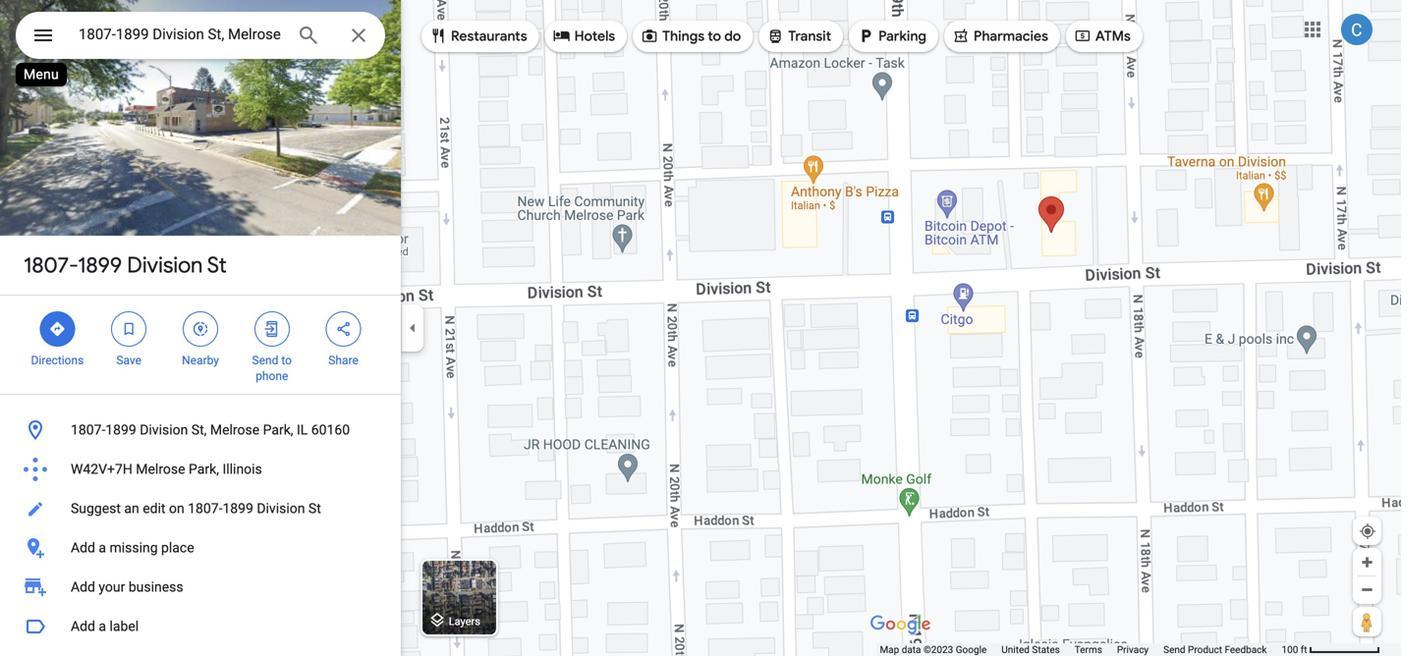 Task type: locate. For each thing, give the bounding box(es) containing it.
3 add from the top
[[71, 619, 95, 635]]

add for add your business
[[71, 579, 95, 596]]

zoom in image
[[1360, 555, 1375, 570]]

add down suggest
[[71, 540, 95, 556]]

1 horizontal spatial melrose
[[210, 422, 260, 438]]

a
[[99, 540, 106, 556], [99, 619, 106, 635]]

60160
[[311, 422, 350, 438]]


[[31, 21, 55, 50]]

melrose right st,
[[210, 422, 260, 438]]

0 vertical spatial st
[[207, 252, 227, 279]]

add for add a missing place
[[71, 540, 95, 556]]

melrose
[[210, 422, 260, 438], [136, 461, 185, 478]]

0 horizontal spatial send
[[252, 354, 279, 368]]

send for send to phone
[[252, 354, 279, 368]]

actions for 1807-1899 division st region
[[0, 296, 401, 394]]

1 a from the top
[[99, 540, 106, 556]]


[[192, 318, 209, 340]]

division inside button
[[257, 501, 305, 517]]

1807- for 1807-1899 division st
[[24, 252, 78, 279]]

2 vertical spatial 1899
[[223, 501, 253, 517]]


[[952, 25, 970, 47]]

a inside add a label button
[[99, 619, 106, 635]]

united states
[[1002, 644, 1060, 656]]


[[120, 318, 138, 340]]

1807- inside 1807-1899 division st, melrose park, il 60160 button
[[71, 422, 105, 438]]


[[641, 25, 659, 47]]

send up phone at the left bottom
[[252, 354, 279, 368]]

add inside 'link'
[[71, 579, 95, 596]]

save
[[116, 354, 142, 368]]

melrose up edit
[[136, 461, 185, 478]]

feedback
[[1225, 644, 1267, 656]]

an
[[124, 501, 139, 517]]

division down illinois
[[257, 501, 305, 517]]

0 horizontal spatial park,
[[189, 461, 219, 478]]

 restaurants
[[429, 25, 527, 47]]

label
[[110, 619, 139, 635]]

on
[[169, 501, 184, 517]]

pharmacies
[[974, 28, 1048, 45]]

park, left illinois
[[189, 461, 219, 478]]

united
[[1002, 644, 1030, 656]]

park,
[[263, 422, 293, 438], [189, 461, 219, 478]]

0 vertical spatial park,
[[263, 422, 293, 438]]

a left missing
[[99, 540, 106, 556]]

0 horizontal spatial to
[[281, 354, 292, 368]]

send inside button
[[1164, 644, 1186, 656]]

1899 inside button
[[223, 501, 253, 517]]

0 vertical spatial a
[[99, 540, 106, 556]]

1807- up w42v+7h
[[71, 422, 105, 438]]

show your location image
[[1359, 523, 1377, 540]]

0 vertical spatial 1899
[[78, 252, 122, 279]]

1807- right on
[[188, 501, 223, 517]]

a inside the add a missing place button
[[99, 540, 106, 556]]

missing
[[110, 540, 158, 556]]

a left "label"
[[99, 619, 106, 635]]

to up phone at the left bottom
[[281, 354, 292, 368]]

0 vertical spatial 1807-
[[24, 252, 78, 279]]

business
[[129, 579, 183, 596]]

100 ft button
[[1282, 644, 1381, 656]]

atms
[[1096, 28, 1131, 45]]

2 vertical spatial division
[[257, 501, 305, 517]]

illinois
[[223, 461, 262, 478]]

division for st,
[[140, 422, 188, 438]]

1 vertical spatial 1899
[[105, 422, 136, 438]]

 pharmacies
[[952, 25, 1048, 47]]

privacy
[[1117, 644, 1149, 656]]

1 vertical spatial park,
[[189, 461, 219, 478]]

1 vertical spatial division
[[140, 422, 188, 438]]

w42v+7h melrose park, illinois button
[[0, 450, 401, 489]]

melrose inside button
[[210, 422, 260, 438]]

suggest
[[71, 501, 121, 517]]

ft
[[1301, 644, 1308, 656]]

1 vertical spatial to
[[281, 354, 292, 368]]

1899 up 
[[78, 252, 122, 279]]

1807-
[[24, 252, 78, 279], [71, 422, 105, 438], [188, 501, 223, 517]]

2 vertical spatial 1807-
[[188, 501, 223, 517]]

1 add from the top
[[71, 540, 95, 556]]

1899
[[78, 252, 122, 279], [105, 422, 136, 438], [223, 501, 253, 517]]

w42v+7h
[[71, 461, 133, 478]]

1 vertical spatial add
[[71, 579, 95, 596]]

0 vertical spatial division
[[127, 252, 203, 279]]

show street view coverage image
[[1353, 607, 1382, 637]]

to left do
[[708, 28, 721, 45]]

0 horizontal spatial st
[[207, 252, 227, 279]]

1 vertical spatial a
[[99, 619, 106, 635]]

1 vertical spatial 1807-
[[71, 422, 105, 438]]

1 vertical spatial melrose
[[136, 461, 185, 478]]

division up 
[[127, 252, 203, 279]]

1 horizontal spatial send
[[1164, 644, 1186, 656]]

add left your on the bottom of page
[[71, 579, 95, 596]]

 search field
[[16, 12, 385, 63]]


[[1074, 25, 1092, 47]]

1899 inside button
[[105, 422, 136, 438]]

1 horizontal spatial st
[[308, 501, 321, 517]]

2 a from the top
[[99, 619, 106, 635]]

1807-1899 division st
[[24, 252, 227, 279]]

2 add from the top
[[71, 579, 95, 596]]

1 vertical spatial send
[[1164, 644, 1186, 656]]

st
[[207, 252, 227, 279], [308, 501, 321, 517]]

1 vertical spatial st
[[308, 501, 321, 517]]

0 vertical spatial add
[[71, 540, 95, 556]]


[[49, 318, 66, 340]]

share
[[329, 354, 359, 368]]

0 vertical spatial melrose
[[210, 422, 260, 438]]

send
[[252, 354, 279, 368], [1164, 644, 1186, 656]]

footer
[[880, 644, 1282, 656]]

footer containing map data ©2023 google
[[880, 644, 1282, 656]]

st down 60160
[[308, 501, 321, 517]]

0 vertical spatial to
[[708, 28, 721, 45]]

division
[[127, 252, 203, 279], [140, 422, 188, 438], [257, 501, 305, 517]]

division left st,
[[140, 422, 188, 438]]

0 vertical spatial send
[[252, 354, 279, 368]]

melrose inside "button"
[[136, 461, 185, 478]]

1807- up the  in the left of the page
[[24, 252, 78, 279]]

None field
[[79, 23, 281, 46]]

add left "label"
[[71, 619, 95, 635]]

phone
[[256, 370, 288, 383]]

send left product
[[1164, 644, 1186, 656]]

1 horizontal spatial to
[[708, 28, 721, 45]]

add your business
[[71, 579, 183, 596]]

 atms
[[1074, 25, 1131, 47]]

1899 up w42v+7h
[[105, 422, 136, 438]]

 parking
[[857, 25, 927, 47]]

0 horizontal spatial melrose
[[136, 461, 185, 478]]

2 vertical spatial add
[[71, 619, 95, 635]]

states
[[1032, 644, 1060, 656]]

add
[[71, 540, 95, 556], [71, 579, 95, 596], [71, 619, 95, 635]]

layers
[[449, 616, 480, 628]]

1899 for 1807-1899 division st
[[78, 252, 122, 279]]

 things to do
[[641, 25, 741, 47]]

st up 
[[207, 252, 227, 279]]

division inside button
[[140, 422, 188, 438]]

to
[[708, 28, 721, 45], [281, 354, 292, 368]]

park, left il
[[263, 422, 293, 438]]

1 horizontal spatial park,
[[263, 422, 293, 438]]

send inside send to phone
[[252, 354, 279, 368]]

do
[[725, 28, 741, 45]]

il
[[297, 422, 308, 438]]

add a missing place
[[71, 540, 194, 556]]

division for st
[[127, 252, 203, 279]]

1899 down illinois
[[223, 501, 253, 517]]

map data ©2023 google
[[880, 644, 987, 656]]

send product feedback
[[1164, 644, 1267, 656]]



Task type: vqa. For each thing, say whether or not it's contained in the screenshot.
Add your business LINK
yes



Task type: describe. For each thing, give the bounding box(es) containing it.
add your business link
[[0, 568, 401, 607]]

google
[[956, 644, 987, 656]]

none field inside the 1807-1899 division st, melrose park, il 60160 field
[[79, 23, 281, 46]]

100 ft
[[1282, 644, 1308, 656]]


[[857, 25, 875, 47]]

google account: cat marinescu  
(ecaterina.marinescu@adept.ai) image
[[1341, 14, 1373, 45]]

1807- for 1807-1899 division st, melrose park, il 60160
[[71, 422, 105, 438]]

product
[[1188, 644, 1222, 656]]

hotels
[[575, 28, 615, 45]]

park, inside "button"
[[189, 461, 219, 478]]

nearby
[[182, 354, 219, 368]]

©2023
[[924, 644, 954, 656]]

terms button
[[1075, 644, 1102, 656]]

privacy button
[[1117, 644, 1149, 656]]


[[767, 25, 784, 47]]

 transit
[[767, 25, 831, 47]]

parking
[[879, 28, 927, 45]]

directions
[[31, 354, 84, 368]]

w42v+7h melrose park, illinois
[[71, 461, 262, 478]]

terms
[[1075, 644, 1102, 656]]

add a missing place button
[[0, 529, 401, 568]]

transit
[[788, 28, 831, 45]]

1807-1899 Division St, Melrose Park, IL 60160 field
[[16, 12, 385, 59]]

suggest an edit on 1807-1899 division st
[[71, 501, 321, 517]]

100
[[1282, 644, 1298, 656]]

to inside  things to do
[[708, 28, 721, 45]]

send to phone
[[252, 354, 292, 383]]

send for send product feedback
[[1164, 644, 1186, 656]]

1807-1899 division st, melrose park, il 60160
[[71, 422, 350, 438]]

collapse side panel image
[[402, 317, 424, 339]]

things
[[662, 28, 705, 45]]

place
[[161, 540, 194, 556]]

st inside button
[[308, 501, 321, 517]]


[[429, 25, 447, 47]]

map
[[880, 644, 899, 656]]

1807-1899 division st, melrose park, il 60160 button
[[0, 411, 401, 450]]

data
[[902, 644, 921, 656]]

send product feedback button
[[1164, 644, 1267, 656]]

footer inside google maps element
[[880, 644, 1282, 656]]

park, inside button
[[263, 422, 293, 438]]

add a label
[[71, 619, 139, 635]]

edit
[[143, 501, 166, 517]]

your
[[99, 579, 125, 596]]

1899 for 1807-1899 division st, melrose park, il 60160
[[105, 422, 136, 438]]

add for add a label
[[71, 619, 95, 635]]

restaurants
[[451, 28, 527, 45]]

1807-1899 division st main content
[[0, 0, 401, 656]]

a for missing
[[99, 540, 106, 556]]

zoom out image
[[1360, 583, 1375, 597]]

suggest an edit on 1807-1899 division st button
[[0, 489, 401, 529]]

united states button
[[1002, 644, 1060, 656]]

to inside send to phone
[[281, 354, 292, 368]]

 button
[[16, 12, 71, 63]]

 hotels
[[553, 25, 615, 47]]

1807- inside suggest an edit on 1807-1899 division st button
[[188, 501, 223, 517]]


[[263, 318, 281, 340]]


[[335, 318, 352, 340]]

st,
[[191, 422, 207, 438]]

a for label
[[99, 619, 106, 635]]

google maps element
[[0, 0, 1401, 656]]


[[553, 25, 571, 47]]

add a label button
[[0, 607, 401, 647]]



